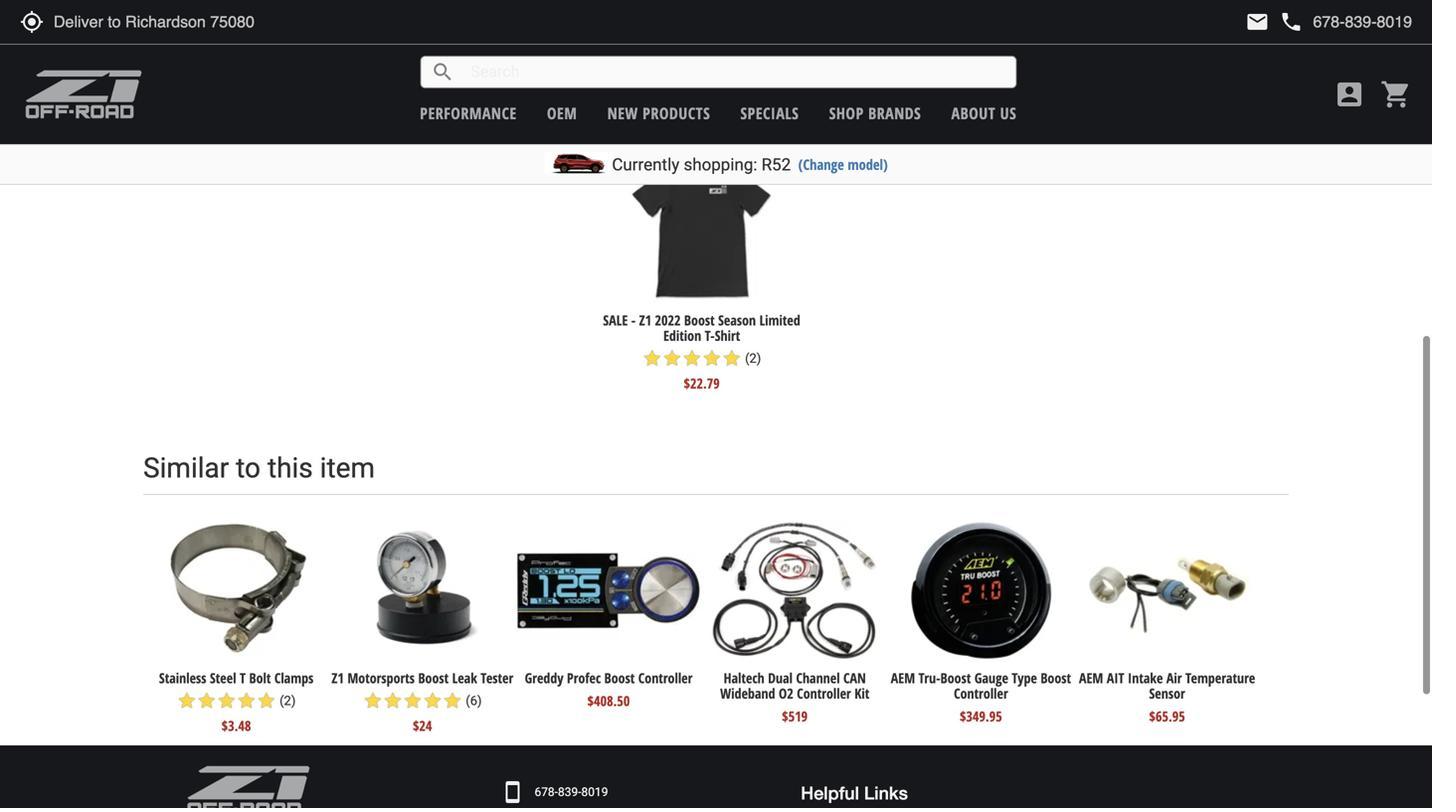Task type: describe. For each thing, give the bounding box(es) containing it.
2022
[[655, 311, 681, 330]]

temperature
[[1186, 669, 1256, 688]]

similar to this item
[[143, 452, 375, 485]]

season
[[718, 311, 756, 330]]

678-
[[535, 786, 558, 800]]

$22.79
[[684, 374, 720, 393]]

678-839-8019 link
[[535, 785, 608, 802]]

smartphone 678-839-8019
[[501, 781, 608, 805]]

currently shopping: r52 (change model)
[[612, 155, 888, 175]]

intake
[[1128, 669, 1164, 688]]

aem for aem ait intake air temperature sensor $65.95
[[1080, 669, 1104, 688]]

oem link
[[547, 102, 577, 124]]

shop brands
[[830, 102, 922, 124]]

type
[[1012, 669, 1038, 688]]

boost for greddy profec boost controller $408.50
[[605, 669, 635, 688]]

greddy
[[525, 669, 564, 688]]

t-
[[705, 326, 715, 345]]

phone
[[1280, 10, 1304, 34]]

dual
[[768, 669, 793, 688]]

mail phone
[[1246, 10, 1304, 34]]

haltech
[[724, 669, 765, 688]]

to
[[236, 452, 261, 485]]

mail link
[[1246, 10, 1270, 34]]

(change model) link
[[799, 155, 888, 174]]

1 horizontal spatial item
[[491, 85, 546, 118]]

performance link
[[420, 102, 517, 124]]

stainless steel t bolt clamps star star star star star (2) $3.48
[[159, 669, 314, 736]]

aem for aem tru-boost gauge type boost controller $349.95
[[891, 669, 916, 688]]

z1 inside 'z1 motorsports boost leak tester star star star star star (6) $24'
[[332, 669, 344, 688]]

aem ait intake air temperature sensor $65.95
[[1080, 669, 1256, 726]]

$408.50
[[588, 692, 630, 711]]

$24
[[413, 717, 432, 736]]

shirt
[[715, 326, 741, 345]]

greddy profec boost controller $408.50
[[525, 669, 693, 711]]

aem tru-boost gauge type boost controller $349.95
[[891, 669, 1072, 726]]

customers who bought this item also purchased ...
[[143, 85, 771, 118]]

shopping_cart
[[1381, 79, 1413, 110]]

wideband
[[720, 685, 776, 703]]

boost inside sale - z1 2022 boost season limited edition t-shirt star star star star star (2) $22.79
[[684, 311, 715, 330]]

us
[[1001, 102, 1017, 124]]

about us link
[[952, 102, 1017, 124]]

(2) inside sale - z1 2022 boost season limited edition t-shirt star star star star star (2) $22.79
[[745, 351, 761, 366]]

search
[[431, 60, 455, 84]]

steel
[[210, 669, 236, 688]]

phone link
[[1280, 10, 1413, 34]]

haltech dual channel can wideband o2 controller kit $519
[[720, 669, 870, 726]]

currently
[[612, 155, 680, 175]]

clamps
[[274, 669, 314, 688]]

stainless
[[159, 669, 206, 688]]

shopping_cart link
[[1376, 79, 1413, 110]]

sensor
[[1150, 685, 1186, 703]]

channel
[[796, 669, 840, 688]]

account_box link
[[1329, 79, 1371, 110]]

$3.48
[[222, 717, 251, 736]]

boost for aem tru-boost gauge type boost controller $349.95
[[941, 669, 971, 688]]

(change
[[799, 155, 845, 174]]

leak
[[452, 669, 477, 688]]

ait
[[1107, 669, 1125, 688]]

about
[[952, 102, 996, 124]]

boost right type
[[1041, 669, 1072, 688]]

account_box
[[1334, 79, 1366, 110]]

similar
[[143, 452, 229, 485]]

purchased
[[612, 85, 742, 118]]

kit
[[855, 685, 870, 703]]



Task type: vqa. For each thing, say whether or not it's contained in the screenshot.
left (33)
no



Task type: locate. For each thing, give the bounding box(es) containing it.
Search search field
[[455, 57, 1016, 87]]

aem left the tru-
[[891, 669, 916, 688]]

star
[[643, 349, 663, 369], [663, 349, 682, 369], [682, 349, 702, 369], [702, 349, 722, 369], [722, 349, 742, 369], [177, 692, 197, 711], [197, 692, 217, 711], [217, 692, 237, 711], [237, 692, 257, 711], [257, 692, 276, 711], [363, 692, 383, 711], [383, 692, 403, 711], [403, 692, 423, 711], [423, 692, 443, 711], [443, 692, 463, 711]]

boost
[[684, 311, 715, 330], [418, 669, 449, 688], [605, 669, 635, 688], [941, 669, 971, 688], [1041, 669, 1072, 688]]

aem left ait
[[1080, 669, 1104, 688]]

specials link
[[741, 102, 799, 124]]

specials
[[741, 102, 799, 124]]

0 vertical spatial this
[[439, 85, 484, 118]]

z1 right -
[[639, 311, 652, 330]]

o2
[[779, 685, 794, 703]]

0 horizontal spatial (2)
[[280, 694, 296, 709]]

air
[[1167, 669, 1183, 688]]

item left "oem" "link"
[[491, 85, 546, 118]]

tru-
[[919, 669, 941, 688]]

$519
[[782, 707, 808, 726]]

$65.95
[[1150, 707, 1186, 726]]

who
[[286, 85, 338, 118]]

(2) down season
[[745, 351, 761, 366]]

0 horizontal spatial controller
[[639, 669, 693, 688]]

mail
[[1246, 10, 1270, 34]]

smartphone
[[501, 781, 525, 805]]

0 horizontal spatial item
[[320, 452, 375, 485]]

0 vertical spatial (2)
[[745, 351, 761, 366]]

new products
[[608, 102, 711, 124]]

limited
[[760, 311, 801, 330]]

boost left gauge on the right of the page
[[941, 669, 971, 688]]

brands
[[869, 102, 922, 124]]

1 vertical spatial z1
[[332, 669, 344, 688]]

1 vertical spatial (2)
[[280, 694, 296, 709]]

edition
[[664, 326, 702, 345]]

boost inside greddy profec boost controller $408.50
[[605, 669, 635, 688]]

controller up $519
[[797, 685, 851, 703]]

tester
[[481, 669, 514, 688]]

controller inside greddy profec boost controller $408.50
[[639, 669, 693, 688]]

0 horizontal spatial z1
[[332, 669, 344, 688]]

controller inside aem tru-boost gauge type boost controller $349.95
[[954, 685, 1009, 703]]

0 horizontal spatial aem
[[891, 669, 916, 688]]

1 horizontal spatial this
[[439, 85, 484, 118]]

model)
[[848, 155, 888, 174]]

performance
[[420, 102, 517, 124]]

controller for haltech dual channel can wideband o2 controller kit
[[797, 685, 851, 703]]

(2) inside stainless steel t bolt clamps star star star star star (2) $3.48
[[280, 694, 296, 709]]

aem
[[891, 669, 916, 688], [1080, 669, 1104, 688]]

z1 inside sale - z1 2022 boost season limited edition t-shirt star star star star star (2) $22.79
[[639, 311, 652, 330]]

helpful links
[[801, 783, 908, 804]]

controller inside haltech dual channel can wideband o2 controller kit $519
[[797, 685, 851, 703]]

z1 company logo image
[[187, 766, 311, 809]]

-
[[632, 311, 636, 330]]

1 aem from the left
[[891, 669, 916, 688]]

this down search
[[439, 85, 484, 118]]

z1
[[639, 311, 652, 330], [332, 669, 344, 688]]

this right to
[[268, 452, 313, 485]]

1 vertical spatial item
[[320, 452, 375, 485]]

boost up the $408.50
[[605, 669, 635, 688]]

links
[[865, 783, 908, 804]]

boost for z1 motorsports boost leak tester star star star star star (6) $24
[[418, 669, 449, 688]]

oem
[[547, 102, 577, 124]]

controller for aem tru-boost gauge type boost controller
[[954, 685, 1009, 703]]

item right to
[[320, 452, 375, 485]]

...
[[749, 85, 771, 118]]

0 vertical spatial z1
[[639, 311, 652, 330]]

controller up $349.95
[[954, 685, 1009, 703]]

sale
[[603, 311, 628, 330]]

this
[[439, 85, 484, 118], [268, 452, 313, 485]]

aem inside aem tru-boost gauge type boost controller $349.95
[[891, 669, 916, 688]]

products
[[643, 102, 711, 124]]

1 horizontal spatial z1
[[639, 311, 652, 330]]

helpful
[[801, 783, 860, 804]]

shop brands link
[[830, 102, 922, 124]]

bought
[[345, 85, 432, 118]]

profec
[[567, 669, 601, 688]]

z1 left 'motorsports'
[[332, 669, 344, 688]]

2 horizontal spatial controller
[[954, 685, 1009, 703]]

0 vertical spatial item
[[491, 85, 546, 118]]

2 aem from the left
[[1080, 669, 1104, 688]]

(6)
[[466, 694, 482, 709]]

1 vertical spatial this
[[268, 452, 313, 485]]

8019
[[582, 786, 608, 800]]

motorsports
[[348, 669, 415, 688]]

z1 motorsports logo image
[[25, 70, 143, 119]]

customers
[[143, 85, 279, 118]]

1 horizontal spatial (2)
[[745, 351, 761, 366]]

1 horizontal spatial controller
[[797, 685, 851, 703]]

new
[[608, 102, 638, 124]]

(2)
[[745, 351, 761, 366], [280, 694, 296, 709]]

1 horizontal spatial aem
[[1080, 669, 1104, 688]]

shop
[[830, 102, 864, 124]]

839-
[[558, 786, 582, 800]]

r52
[[762, 155, 791, 175]]

z1 motorsports boost leak tester star star star star star (6) $24
[[332, 669, 514, 736]]

0 horizontal spatial this
[[268, 452, 313, 485]]

about us
[[952, 102, 1017, 124]]

boost left leak
[[418, 669, 449, 688]]

boost inside 'z1 motorsports boost leak tester star star star star star (6) $24'
[[418, 669, 449, 688]]

my_location
[[20, 10, 44, 34]]

can
[[844, 669, 866, 688]]

bolt
[[249, 669, 271, 688]]

gauge
[[975, 669, 1009, 688]]

aem inside aem ait intake air temperature sensor $65.95
[[1080, 669, 1104, 688]]

boost right 2022
[[684, 311, 715, 330]]

(2) down 'clamps'
[[280, 694, 296, 709]]

new products link
[[608, 102, 711, 124]]

item
[[491, 85, 546, 118], [320, 452, 375, 485]]

also
[[553, 85, 605, 118]]

shopping:
[[684, 155, 758, 175]]

controller left 'haltech'
[[639, 669, 693, 688]]

$349.95
[[960, 707, 1003, 726]]

sale - z1 2022 boost season limited edition t-shirt star star star star star (2) $22.79
[[603, 311, 801, 393]]

t
[[240, 669, 246, 688]]



